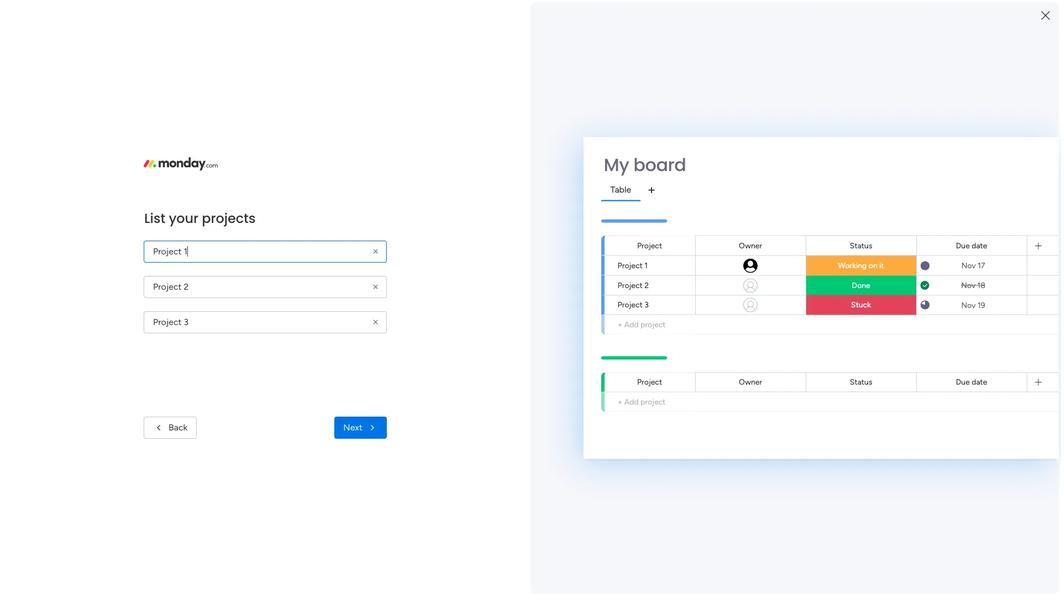 Task type: locate. For each thing, give the bounding box(es) containing it.
1 vertical spatial due date
[[956, 378, 987, 387]]

(inbox)
[[279, 264, 312, 276]]

templates
[[908, 338, 948, 349], [930, 362, 970, 373]]

1 horizontal spatial your
[[883, 325, 901, 335]]

0 vertical spatial add
[[624, 320, 639, 329]]

+
[[618, 320, 623, 329], [618, 397, 623, 407]]

made
[[884, 338, 906, 349]]

get
[[931, 496, 942, 505]]

enable
[[879, 131, 904, 141]]

1 vertical spatial status
[[850, 378, 872, 387]]

getting started element
[[851, 419, 1017, 463]]

templates right explore
[[930, 362, 970, 373]]

project
[[641, 320, 666, 329], [641, 397, 666, 407]]

board
[[634, 152, 686, 177]]

templates down workflow at the bottom right of page
[[908, 338, 948, 349]]

your inside boost your workflow in minutes with ready-made templates
[[883, 325, 901, 335]]

component image
[[218, 219, 228, 229]]

1 vertical spatial date
[[972, 378, 987, 387]]

2
[[645, 281, 649, 290]]

1 status from the top
[[850, 241, 872, 250]]

1 vertical spatial templates
[[930, 362, 970, 373]]

due date
[[956, 241, 987, 250], [956, 378, 987, 387]]

list your projects
[[144, 209, 256, 227]]

0 vertical spatial due date
[[956, 241, 987, 250]]

0 vertical spatial due
[[956, 241, 970, 250]]

project 3
[[618, 300, 649, 310]]

your right the list
[[169, 209, 199, 227]]

1 vertical spatial circle o image
[[868, 132, 875, 140]]

1 date from the top
[[972, 241, 987, 250]]

explore
[[898, 362, 928, 373]]

enable desktop notifications link
[[868, 130, 1017, 142]]

1 horizontal spatial my
[[604, 152, 629, 177]]

setup
[[879, 103, 901, 113]]

1 vertical spatial your
[[883, 325, 901, 335]]

0 vertical spatial + add project
[[618, 320, 666, 329]]

back
[[169, 423, 188, 433]]

workspaces
[[236, 301, 291, 313]]

circle o image inside upload your photo 'link'
[[868, 118, 875, 126]]

next button
[[335, 417, 387, 439]]

1 vertical spatial add
[[624, 397, 639, 407]]

1 circle o image from the top
[[868, 118, 875, 126]]

your up made
[[883, 325, 901, 335]]

0 vertical spatial your
[[169, 209, 199, 227]]

check circle image
[[868, 104, 875, 112]]

2 due from the top
[[956, 378, 970, 387]]

1 vertical spatial + add project
[[618, 397, 666, 407]]

my left board
[[604, 152, 629, 177]]

help center element
[[851, 472, 1017, 516]]

templates inside boost your workflow in minutes with ready-made templates
[[908, 338, 948, 349]]

search everything image
[[967, 8, 978, 19]]

circle o image inside "enable desktop notifications" link
[[868, 132, 875, 140]]

workspaces navigation
[[8, 107, 108, 125]]

enable desktop notifications
[[879, 131, 987, 141]]

2 + from the top
[[618, 397, 623, 407]]

0 horizontal spatial my
[[219, 301, 234, 313]]

0 vertical spatial status
[[850, 241, 872, 250]]

0 vertical spatial date
[[972, 241, 987, 250]]

main
[[305, 221, 321, 230]]

0 vertical spatial +
[[618, 320, 623, 329]]

help center learn and get support
[[895, 483, 971, 505]]

0 vertical spatial circle o image
[[868, 118, 875, 126]]

my
[[604, 152, 629, 177], [219, 301, 234, 313]]

project for project 3
[[618, 300, 643, 310]]

status
[[850, 241, 872, 250], [850, 378, 872, 387]]

in
[[942, 325, 949, 335]]

project
[[234, 202, 263, 213], [637, 241, 662, 250], [618, 261, 643, 270], [618, 281, 643, 290], [618, 300, 643, 310], [637, 378, 662, 387]]

1 vertical spatial my
[[219, 301, 234, 313]]

with
[[985, 325, 1002, 335]]

add
[[624, 320, 639, 329], [624, 397, 639, 407]]

ready-
[[858, 338, 884, 349]]

my right the close my workspaces icon
[[219, 301, 234, 313]]

due
[[956, 241, 970, 250], [956, 378, 970, 387]]

1 owner from the top
[[739, 241, 762, 250]]

circle o image
[[868, 118, 875, 126], [868, 132, 875, 140]]

circle o image down check circle icon
[[868, 118, 875, 126]]

1 vertical spatial +
[[618, 397, 623, 407]]

update
[[219, 264, 253, 276]]

2 circle o image from the top
[[868, 132, 875, 140]]

0 vertical spatial owner
[[739, 241, 762, 250]]

1 + from the top
[[618, 320, 623, 329]]

my workspaces
[[219, 301, 291, 313]]

1 vertical spatial owner
[[739, 378, 762, 387]]

desktop
[[906, 131, 937, 141]]

0 vertical spatial templates
[[908, 338, 948, 349]]

your
[[169, 209, 199, 227], [883, 325, 901, 335]]

owner
[[739, 241, 762, 250], [739, 378, 762, 387]]

open update feed (inbox) image
[[204, 263, 217, 276]]

jacob simon image
[[1030, 4, 1048, 22]]

your for boost
[[883, 325, 901, 335]]

my for my workspaces
[[219, 301, 234, 313]]

0 vertical spatial my
[[604, 152, 629, 177]]

1 vertical spatial project
[[641, 397, 666, 407]]

+ add project
[[618, 320, 666, 329], [618, 397, 666, 407]]

list
[[144, 209, 165, 227]]

close my workspaces image
[[204, 301, 217, 314]]

learn
[[895, 496, 914, 505]]

explore templates
[[898, 362, 970, 373]]

circle o image left enable
[[868, 132, 875, 140]]

date
[[972, 241, 987, 250], [972, 378, 987, 387]]

my for my board
[[604, 152, 629, 177]]

1 vertical spatial due
[[956, 378, 970, 387]]

2 owner from the top
[[739, 378, 762, 387]]

management
[[266, 202, 319, 213]]

0 horizontal spatial your
[[169, 209, 199, 227]]

0 vertical spatial project
[[641, 320, 666, 329]]

None text field
[[144, 241, 387, 263], [144, 276, 387, 298], [144, 311, 387, 334], [144, 241, 387, 263], [144, 276, 387, 298], [144, 311, 387, 334]]



Task type: describe. For each thing, give the bounding box(es) containing it.
management
[[250, 221, 296, 230]]

public board image
[[218, 202, 230, 214]]

upload your photo
[[879, 117, 948, 127]]

account
[[903, 103, 935, 113]]

project for project 2
[[618, 281, 643, 290]]

project for project management
[[234, 202, 263, 213]]

templates inside button
[[930, 362, 970, 373]]

support
[[944, 496, 971, 505]]

projects
[[202, 209, 256, 227]]

notifications
[[939, 131, 987, 141]]

back button
[[144, 417, 197, 439]]

your for list
[[169, 209, 199, 227]]

1 + add project from the top
[[618, 320, 666, 329]]

2 due date from the top
[[956, 378, 987, 387]]

>
[[298, 221, 303, 230]]

apps image
[[940, 8, 951, 19]]

2 + add project from the top
[[618, 397, 666, 407]]

my board
[[604, 152, 686, 177]]

setup account
[[879, 103, 935, 113]]

inbox image
[[892, 8, 903, 19]]

center
[[913, 483, 937, 493]]

project management
[[234, 202, 319, 213]]

boost your workflow in minutes with ready-made templates
[[858, 325, 1002, 349]]

project 2
[[618, 281, 649, 290]]

workspace
[[323, 221, 360, 230]]

invite members image
[[916, 8, 927, 19]]

work management > main workspace
[[232, 221, 360, 230]]

0
[[320, 265, 325, 274]]

1 add from the top
[[624, 320, 639, 329]]

workflow
[[903, 325, 939, 335]]

update feed (inbox)
[[219, 264, 312, 276]]

project 1
[[618, 261, 648, 270]]

2 date from the top
[[972, 378, 987, 387]]

help image
[[992, 8, 1003, 19]]

notifications image
[[867, 8, 878, 19]]

2 project from the top
[[641, 397, 666, 407]]

minutes
[[951, 325, 982, 335]]

upload your photo link
[[868, 116, 1017, 128]]

1 due date from the top
[[956, 241, 987, 250]]

circle o image for enable
[[868, 132, 875, 140]]

1
[[645, 261, 648, 270]]

logo image
[[144, 158, 218, 171]]

feed
[[255, 264, 276, 276]]

help
[[895, 483, 912, 493]]

circle o image for upload
[[868, 118, 875, 126]]

3
[[645, 300, 649, 310]]

work
[[232, 221, 248, 230]]

1 due from the top
[[956, 241, 970, 250]]

project for project 1
[[618, 261, 643, 270]]

and
[[916, 496, 929, 505]]

2 status from the top
[[850, 378, 872, 387]]

boost
[[858, 325, 881, 335]]

setup account link
[[868, 102, 1017, 114]]

templates image image
[[861, 239, 1007, 315]]

your
[[907, 117, 924, 127]]

photo
[[926, 117, 948, 127]]

1 project from the top
[[641, 320, 666, 329]]

2 add from the top
[[624, 397, 639, 407]]

upload
[[879, 117, 905, 127]]

explore templates button
[[858, 357, 1010, 379]]

next
[[343, 423, 363, 433]]



Task type: vqa. For each thing, say whether or not it's contained in the screenshot.
work management > main workspace at top
yes



